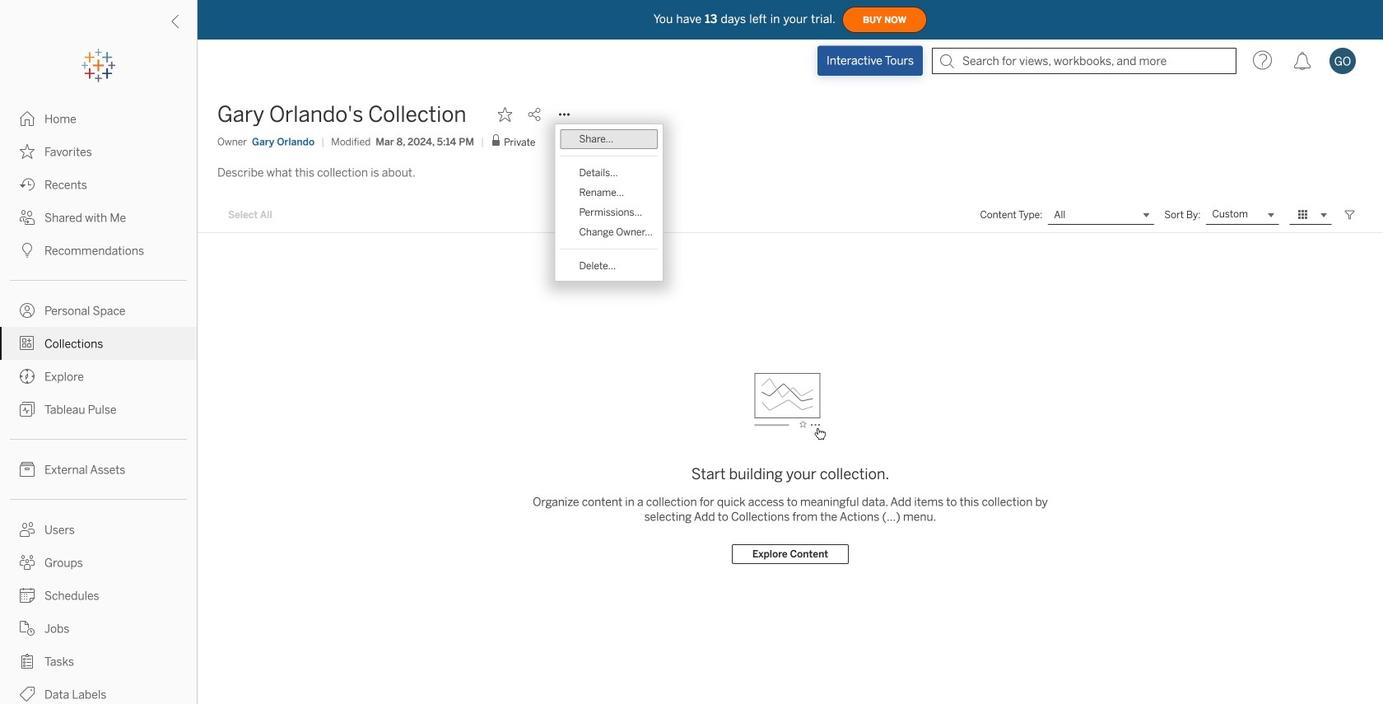 Task type: locate. For each thing, give the bounding box(es) containing it.
grid view image
[[1296, 208, 1311, 222]]

main navigation. press the up and down arrow keys to access links. element
[[0, 102, 197, 704]]

navigation panel element
[[0, 49, 197, 704]]

Search for views, workbooks, and more text field
[[932, 48, 1237, 74]]

menu
[[556, 124, 663, 281]]

checkbox item
[[560, 129, 658, 149]]



Task type: vqa. For each thing, say whether or not it's contained in the screenshot.
Schedules
no



